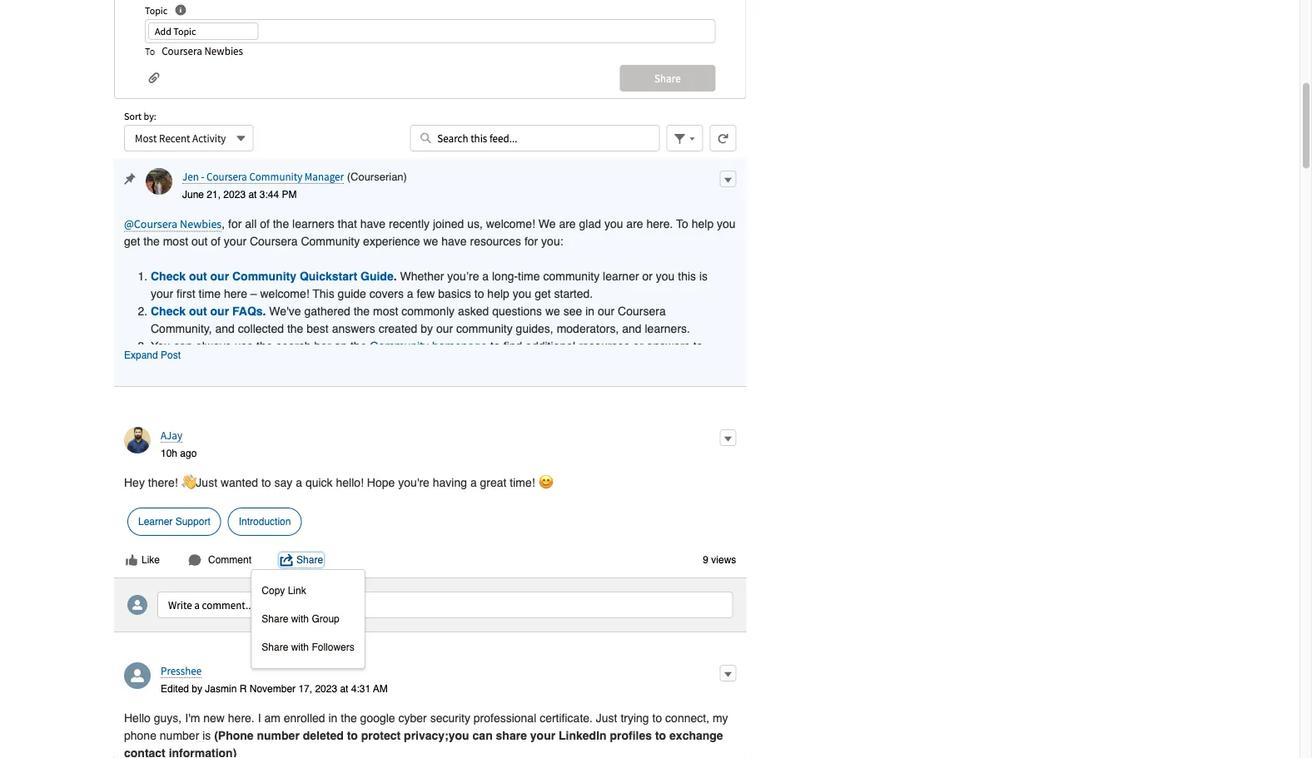 Task type: vqa. For each thing, say whether or not it's contained in the screenshot.
tab
no



Task type: describe. For each thing, give the bounding box(es) containing it.
with for group
[[291, 613, 309, 625]]

jen - coursera community manager (courserian) june 21, 2023 at 3:44 pm
[[182, 169, 407, 201]]

a left great
[[470, 476, 477, 489]]

1 and from the left
[[215, 322, 235, 335]]

this
[[313, 287, 334, 300]]

or inside to find additional resources or answers to questions.
[[633, 339, 643, 352]]

with for followers
[[291, 642, 309, 653]]

share with followers link
[[252, 633, 364, 662]]

😊
[[538, 476, 550, 489]]

collected
[[238, 322, 284, 335]]

Write a comment... text field
[[157, 592, 733, 618]]

your inside whether you're a long-time community learner or you this is your first time here – welcome! this guide covers a few basics to help you get started.
[[151, 287, 173, 300]]

to left "protect"
[[347, 729, 358, 742]]

community up the –
[[232, 269, 296, 283]]

21,
[[207, 189, 221, 201]]

presshee, november 17, 2023 at 12:00 am element
[[114, 653, 746, 758]]

0 horizontal spatial time
[[199, 287, 221, 300]]

sort by:
[[124, 110, 156, 122]]

great
[[480, 476, 507, 489]]

connect,
[[665, 711, 709, 725]]

17,
[[298, 683, 312, 695]]

recently
[[389, 217, 430, 230]]

cyber
[[398, 711, 427, 725]]

community homepage link
[[370, 339, 487, 352]]

learner support
[[138, 516, 210, 528]]

questions
[[492, 304, 542, 318]]

welcome! inside ​, for all of the learners that have recently joined us, welcome! we are glad you are here. to help you get the most out of your coursera community experience we have resources for you:
[[486, 217, 535, 230]]

can inside jen - coursera community manager, june 21, 2023 at 3:44 pm element
[[174, 339, 192, 352]]

here. inside ​, for all of the learners that have recently joined us, welcome! we are glad you are here. to help you get the most out of your coursera community experience we have resources for you:
[[646, 217, 673, 230]]

followers
[[312, 642, 354, 653]]

jen - coursera community manager link
[[182, 169, 344, 184]]

joined
[[433, 217, 464, 230]]

is inside whether you're a long-time community learner or you this is your first time here – welcome! this guide covers a few basics to help you get started.
[[699, 269, 708, 283]]

hello
[[124, 711, 151, 725]]

0 vertical spatial for
[[228, 217, 242, 230]]

coursera down add topic 'text box'
[[162, 44, 202, 57]]

group
[[312, 613, 339, 625]]

coursera inside ​, for all of the learners that have recently joined us, welcome! we are glad you are here. to help you get the most out of your coursera community experience we have resources for you:
[[250, 234, 298, 248]]

expand
[[124, 350, 158, 361]]

4:31
[[351, 683, 371, 695]]

out for faqs
[[189, 304, 207, 318]]

community down created
[[370, 339, 429, 352]]

ajay 10h ago
[[161, 428, 197, 459]]

having
[[433, 476, 467, 489]]

community,
[[151, 322, 212, 335]]

commonly
[[401, 304, 455, 318]]

our up moderators,
[[598, 304, 615, 318]]

hello guys, i'm new here. i am enrolled in the google cyber security professional certificate. just trying to connect, my phone number is
[[124, 711, 728, 742]]

share button
[[279, 553, 324, 568]]

support
[[175, 516, 210, 528]]

check for first
[[151, 269, 186, 283]]

basics
[[438, 287, 471, 300]]

we inside we've gathered the most commonly asked questions we see in our coursera community, and collected the best answers created by our community guides, moderators, and learners.
[[545, 304, 560, 318]]

phone
[[124, 729, 156, 742]]

presshee
[[161, 664, 202, 678]]

9
[[703, 554, 708, 566]]

quickstart
[[300, 269, 357, 283]]

9 views
[[703, 554, 736, 566]]

certificate.
[[540, 711, 593, 725]]

coursera inside jen - coursera community manager (courserian) june 21, 2023 at 3:44 pm
[[207, 169, 247, 183]]

copy link
[[262, 585, 306, 597]]

1 vertical spatial .
[[263, 304, 266, 318]]

quick
[[305, 476, 333, 489]]

2023 inside jen - coursera community manager (courserian) june 21, 2023 at 3:44 pm
[[223, 189, 246, 201]]

edited by jasmin r november 17, 2023 at 4:31 am link
[[161, 683, 388, 695]]

on
[[334, 339, 347, 352]]

resources inside ​, for all of the learners that have recently joined us, welcome! we are glad you are here. to help you get the most out of your coursera community experience we have resources for you:
[[470, 234, 521, 248]]

introduction link
[[228, 508, 302, 536]]

activity
[[192, 131, 226, 145]]

1 horizontal spatial have
[[441, 234, 467, 248]]

started.
[[554, 287, 593, 300]]

welcome! inside whether you're a long-time community learner or you this is your first time here – welcome! this guide covers a few basics to help you get started.
[[260, 287, 309, 300]]

guides,
[[516, 322, 553, 335]]

we've gathered the most commonly asked questions we see in our coursera community, and collected the best answers created by our community guides, moderators, and learners.
[[151, 304, 693, 335]]

most inside we've gathered the most commonly asked questions we see in our coursera community, and collected the best answers created by our community guides, moderators, and learners.
[[373, 304, 398, 318]]

trying
[[621, 711, 649, 725]]

comment button
[[187, 553, 252, 568]]

1 are from the left
[[559, 217, 576, 230]]

text default image left external user - jen - coursera community manager (coursera) image
[[124, 173, 136, 185]]

you're
[[398, 476, 429, 489]]

your inside (phone number deleted to protect privacy;you can share your linkedin profiles to exchange contact information)
[[530, 729, 555, 742]]

share for share with followers
[[262, 642, 288, 653]]

hope
[[367, 476, 395, 489]]

or inside whether you're a long-time community learner or you this is your first time here – welcome! this guide covers a few basics to help you get started.
[[642, 269, 653, 283]]

find
[[503, 339, 522, 352]]

exchange
[[669, 729, 723, 742]]

by inside "presshee edited by jasmin r november 17, 2023 at 4:31 am"
[[192, 683, 202, 695]]

get inside whether you're a long-time community learner or you this is your first time here – welcome! this guide covers a few basics to help you get started.
[[535, 287, 551, 300]]

to inside whether you're a long-time community learner or you this is your first time here – welcome! this guide covers a few basics to help you get started.
[[474, 287, 484, 300]]

​,
[[222, 217, 225, 230]]

1 horizontal spatial of
[[260, 217, 270, 230]]

covers
[[369, 287, 404, 300]]

contact
[[124, 746, 165, 758]]

we've
[[269, 304, 301, 318]]

to left find
[[490, 339, 500, 352]]

created
[[379, 322, 417, 335]]

pm
[[282, 189, 297, 201]]

share inside popup button
[[296, 554, 323, 566]]

hey
[[124, 476, 145, 489]]

check for community,
[[151, 304, 186, 318]]

ajay, 10h ago element
[[114, 417, 746, 669]]

out for community
[[189, 269, 207, 283]]

see
[[563, 304, 582, 318]]

1 horizontal spatial for
[[524, 234, 538, 248]]

a left few at left
[[407, 287, 413, 300]]

(phone number deleted to protect privacy;you can share your linkedin profiles to exchange contact information)
[[124, 729, 723, 758]]

most inside ​, for all of the learners that have recently joined us, welcome! we are glad you are here. to help you get the most out of your coursera community experience we have resources for you:
[[163, 234, 188, 248]]

user17005035787643512328 image
[[127, 595, 147, 615]]

2023 inside "presshee edited by jasmin r november 17, 2023 at 4:31 am"
[[315, 683, 337, 695]]

most
[[135, 131, 157, 145]]

use
[[234, 339, 253, 352]]

@coursera
[[124, 216, 178, 231]]

hello!
[[336, 476, 364, 489]]

a right 'say'
[[296, 476, 302, 489]]

like button
[[124, 553, 161, 568]]

text default image inside like button
[[125, 554, 138, 567]]

june
[[182, 189, 204, 201]]

our down here
[[210, 304, 229, 318]]

just inside hello guys, i'm new here. i am enrolled in the google cyber security professional certificate. just trying to connect, my phone number is
[[596, 711, 617, 725]]

best
[[307, 322, 329, 335]]

to inside ajay, 10h ago element
[[261, 476, 271, 489]]

check out our community quickstart guide .
[[151, 269, 400, 283]]

by:
[[144, 110, 156, 122]]

post
[[161, 350, 181, 361]]

few
[[417, 287, 435, 300]]

copy
[[262, 585, 285, 597]]

by inside we've gathered the most commonly asked questions we see in our coursera community, and collected the best answers created by our community guides, moderators, and learners.
[[421, 322, 433, 335]]

time!
[[510, 476, 535, 489]]

-
[[201, 169, 204, 183]]

community inside we've gathered the most commonly asked questions we see in our coursera community, and collected the best answers created by our community guides, moderators, and learners.
[[456, 322, 513, 335]]

first
[[177, 287, 195, 300]]

ago
[[180, 448, 197, 459]]

resources inside to find additional resources or answers to questions.
[[579, 339, 630, 352]]

0 horizontal spatial have
[[360, 217, 386, 230]]

to inside hello guys, i'm new here. i am enrolled in the google cyber security professional certificate. just trying to connect, my phone number is
[[652, 711, 662, 725]]

asked
[[458, 304, 489, 318]]



Task type: locate. For each thing, give the bounding box(es) containing it.
0 vertical spatial or
[[642, 269, 653, 283]]

share
[[496, 729, 527, 742]]

at inside "presshee edited by jasmin r november 17, 2023 at 4:31 am"
[[340, 683, 348, 695]]

0 horizontal spatial most
[[163, 234, 188, 248]]

with down "share with group"
[[291, 642, 309, 653]]

your down certificate.
[[530, 729, 555, 742]]

0 vertical spatial of
[[260, 217, 270, 230]]

new
[[203, 711, 225, 725]]

0 vertical spatial resources
[[470, 234, 521, 248]]

1 vertical spatial resources
[[579, 339, 630, 352]]

guys,
[[154, 711, 182, 725]]

0 vertical spatial with
[[291, 613, 309, 625]]

check
[[151, 269, 186, 283], [151, 304, 186, 318]]

at
[[248, 189, 257, 201], [340, 683, 348, 695]]

have down joined
[[441, 234, 467, 248]]

your inside ​, for all of the learners that have recently joined us, welcome! we are glad you are here. to help you get the most out of your coursera community experience we have resources for you:
[[224, 234, 246, 248]]

and up always
[[215, 322, 235, 335]]

resources down moderators,
[[579, 339, 630, 352]]

just right 👋
[[196, 476, 217, 489]]

manager
[[305, 169, 344, 183]]

or down learner
[[633, 339, 643, 352]]

whether
[[400, 269, 444, 283]]

1 vertical spatial at
[[340, 683, 348, 695]]

check out our faqs link
[[151, 304, 263, 318]]

of right all
[[260, 217, 270, 230]]

in up deleted
[[328, 711, 337, 725]]

1 vertical spatial out
[[189, 269, 207, 283]]

coursera up june 21, 2023 at 3:44 pm link
[[207, 169, 247, 183]]

out up first
[[189, 269, 207, 283]]

1 horizontal spatial is
[[699, 269, 708, 283]]

is up the information) at the left of the page
[[202, 729, 211, 742]]

1 horizontal spatial to
[[676, 217, 688, 230]]

text default image up copy link
[[280, 554, 293, 567]]

2 number from the left
[[257, 729, 300, 742]]

0 horizontal spatial we
[[423, 234, 438, 248]]

1 horizontal spatial number
[[257, 729, 300, 742]]

the up search
[[287, 322, 303, 335]]

my
[[713, 711, 728, 725]]

0 horizontal spatial to
[[145, 44, 155, 57]]

out down @coursera newbies link
[[191, 234, 208, 248]]

get down the @coursera
[[124, 234, 140, 248]]

edited
[[161, 683, 189, 695]]

1 horizontal spatial welcome!
[[486, 217, 535, 230]]

. up collected on the top left
[[263, 304, 266, 318]]

2 check from the top
[[151, 304, 186, 318]]

0 vertical spatial time
[[518, 269, 540, 283]]

with inside share with group link
[[291, 613, 309, 625]]

0 horizontal spatial are
[[559, 217, 576, 230]]

experience
[[363, 234, 420, 248]]

1 horizontal spatial here.
[[646, 217, 673, 230]]

like
[[142, 554, 160, 566]]

the left google
[[341, 711, 357, 725]]

your left first
[[151, 287, 173, 300]]

linkedin
[[559, 729, 607, 742]]

answers inside to find additional resources or answers to questions.
[[647, 339, 690, 352]]

protect
[[361, 729, 401, 742]]

number down am
[[257, 729, 300, 742]]

coursera inside we've gathered the most commonly asked questions we see in our coursera community, and collected the best answers created by our community guides, moderators, and learners.
[[618, 304, 666, 318]]

1 vertical spatial have
[[441, 234, 467, 248]]

0 vertical spatial at
[[248, 189, 257, 201]]

to right trying
[[652, 711, 662, 725]]

welcome! up 'we've'
[[260, 287, 309, 300]]

are right the we
[[559, 217, 576, 230]]

sort
[[124, 110, 142, 122]]

security
[[430, 711, 470, 725]]

comment
[[208, 554, 251, 566]]

0 vertical spatial we
[[423, 234, 438, 248]]

at inside jen - coursera community manager (courserian) june 21, 2023 at 3:44 pm
[[248, 189, 257, 201]]

time up questions
[[518, 269, 540, 283]]

0 horizontal spatial is
[[202, 729, 211, 742]]

to find additional resources or answers to questions.
[[151, 339, 703, 370]]

1 horizontal spatial 2023
[[315, 683, 337, 695]]

out inside ​, for all of the learners that have recently joined us, welcome! we are glad you are here. to help you get the most out of your coursera community experience we have resources for you:
[[191, 234, 208, 248]]

number inside (phone number deleted to protect privacy;you can share your linkedin profiles to exchange contact information)
[[257, 729, 300, 742]]

1 horizontal spatial at
[[340, 683, 348, 695]]

community inside jen - coursera community manager (courserian) june 21, 2023 at 3:44 pm
[[249, 169, 302, 183]]

most recent activity
[[135, 131, 226, 145]]

june 21, 2023 at 3:44 pm link
[[182, 189, 297, 201]]

0 horizontal spatial help
[[487, 287, 509, 300]]

0 horizontal spatial welcome!
[[260, 287, 309, 300]]

0 vertical spatial answers
[[332, 322, 375, 335]]

share with followers
[[262, 642, 354, 653]]

1 horizontal spatial resources
[[579, 339, 630, 352]]

and left learners.
[[622, 322, 642, 335]]

here
[[224, 287, 247, 300]]

introduction
[[239, 516, 291, 528]]

Add Topic text field
[[148, 22, 258, 40]]

deleted
[[303, 729, 344, 742]]

to inside to coursera newbies
[[145, 44, 155, 57]]

by down commonly
[[421, 322, 433, 335]]

1 vertical spatial answers
[[647, 339, 690, 352]]

learners.
[[645, 322, 690, 335]]

community inside ​, for all of the learners that have recently joined us, welcome! we are glad you are here. to help you get the most out of your coursera community experience we have resources for you:
[[301, 234, 360, 248]]

number down "guys,"
[[160, 729, 199, 742]]

1 vertical spatial just
[[596, 711, 617, 725]]

1 number from the left
[[160, 729, 199, 742]]

have up experience
[[360, 217, 386, 230]]

just left trying
[[596, 711, 617, 725]]

0 horizontal spatial and
[[215, 322, 235, 335]]

share with group link
[[252, 605, 364, 633]]

0 horizontal spatial just
[[196, 476, 217, 489]]

community up the started.
[[543, 269, 600, 283]]

1 vertical spatial 2023
[[315, 683, 337, 695]]

0 horizontal spatial at
[[248, 189, 257, 201]]

community down asked
[[456, 322, 513, 335]]

1 horizontal spatial get
[[535, 287, 551, 300]]

answers down learners.
[[647, 339, 690, 352]]

or right learner
[[642, 269, 653, 283]]

0 vertical spatial just
[[196, 476, 217, 489]]

we left see
[[545, 304, 560, 318]]

we inside ​, for all of the learners that have recently joined us, welcome! we are glad you are here. to help you get the most out of your coursera community experience we have resources for you:
[[423, 234, 438, 248]]

our up here
[[210, 269, 229, 283]]

1 vertical spatial time
[[199, 287, 221, 300]]

0 vertical spatial newbies
[[204, 44, 243, 57]]

this
[[678, 269, 696, 283]]

in right see
[[585, 304, 595, 318]]

0 horizontal spatial of
[[211, 234, 221, 248]]

text default image
[[124, 173, 136, 185], [125, 554, 138, 567], [188, 554, 201, 567], [280, 554, 293, 567]]

us,
[[467, 217, 483, 230]]

here.
[[646, 217, 673, 230], [228, 711, 255, 725]]

share for share with group
[[262, 613, 288, 625]]

i'm
[[185, 711, 200, 725]]

guide
[[361, 269, 394, 283]]

0 vertical spatial is
[[699, 269, 708, 283]]

1 horizontal spatial answers
[[647, 339, 690, 352]]

1 vertical spatial help
[[487, 287, 509, 300]]

get left the started.
[[535, 287, 551, 300]]

help inside ​, for all of the learners that have recently joined us, welcome! we are glad you are here. to help you get the most out of your coursera community experience we have resources for you:
[[692, 217, 714, 230]]

gathered
[[304, 304, 350, 318]]

newbies down add topic 'text box'
[[204, 44, 243, 57]]

most down covers
[[373, 304, 398, 318]]

1 vertical spatial of
[[211, 234, 221, 248]]

share
[[654, 71, 681, 85], [296, 554, 323, 566], [262, 613, 288, 625], [262, 642, 288, 653]]

the down the @coursera
[[143, 234, 160, 248]]

0 vertical spatial here.
[[646, 217, 673, 230]]

check up first
[[151, 269, 186, 283]]

1 vertical spatial we
[[545, 304, 560, 318]]

1 vertical spatial your
[[151, 287, 173, 300]]

0 vertical spatial can
[[174, 339, 192, 352]]

presshee image
[[124, 663, 151, 689]]

Sort by: button
[[124, 125, 253, 151]]

1 with from the top
[[291, 613, 309, 625]]

2 horizontal spatial your
[[530, 729, 555, 742]]

with left group
[[291, 613, 309, 625]]

presshee link
[[161, 664, 202, 678]]

get
[[124, 234, 140, 248], [535, 287, 551, 300]]

to
[[145, 44, 155, 57], [676, 217, 688, 230]]

text default image left like
[[125, 554, 138, 567]]

to left 'say'
[[261, 476, 271, 489]]

can
[[174, 339, 192, 352], [473, 729, 493, 742]]

share button
[[620, 65, 715, 92]]

2023 right 21,
[[223, 189, 246, 201]]

1 vertical spatial to
[[676, 217, 688, 230]]

0 vertical spatial have
[[360, 217, 386, 230]]

1 vertical spatial by
[[192, 683, 202, 695]]

0 vertical spatial community
[[543, 269, 600, 283]]

1 horizontal spatial time
[[518, 269, 540, 283]]

say
[[274, 476, 292, 489]]

get inside ​, for all of the learners that have recently joined us, welcome! we are glad you are here. to help you get the most out of your coursera community experience we have resources for you:
[[124, 234, 140, 248]]

0 vertical spatial .
[[394, 269, 397, 283]]

for left you:
[[524, 234, 538, 248]]

0 horizontal spatial community
[[456, 322, 513, 335]]

0 vertical spatial your
[[224, 234, 246, 248]]

most down @coursera newbies link
[[163, 234, 188, 248]]

just inside ajay, 10h ago element
[[196, 476, 217, 489]]

welcome!
[[486, 217, 535, 230], [260, 287, 309, 300]]

welcome! right us,
[[486, 217, 535, 230]]

(phone
[[214, 729, 254, 742]]

text default image inside share popup button
[[280, 554, 293, 567]]

questions.
[[151, 357, 204, 370]]

presshee edited by jasmin r november 17, 2023 at 4:31 am
[[161, 664, 388, 695]]

1 vertical spatial can
[[473, 729, 493, 742]]

you're
[[447, 269, 479, 283]]

that
[[338, 217, 357, 230]]

1 horizontal spatial are
[[626, 217, 643, 230]]

1 vertical spatial check
[[151, 304, 186, 318]]

. up covers
[[394, 269, 397, 283]]

0 horizontal spatial answers
[[332, 322, 375, 335]]

0 horizontal spatial here.
[[228, 711, 255, 725]]

can down the professional
[[473, 729, 493, 742]]

coursera down all
[[250, 234, 298, 248]]

0 horizontal spatial 2023
[[223, 189, 246, 201]]

share inside button
[[654, 71, 681, 85]]

answers up on
[[332, 322, 375, 335]]

at left 4:31
[[340, 683, 348, 695]]

is inside hello guys, i'm new here. i am enrolled in the google cyber security professional certificate. just trying to connect, my phone number is
[[202, 729, 211, 742]]

are right glad
[[626, 217, 643, 230]]

1 horizontal spatial and
[[622, 322, 642, 335]]

newbies down june
[[180, 216, 222, 231]]

1 check from the top
[[151, 269, 186, 283]]

we down joined
[[423, 234, 438, 248]]

time up the check out our faqs .
[[199, 287, 221, 300]]

text default image left comment
[[188, 554, 201, 567]]

0 horizontal spatial number
[[160, 729, 199, 742]]

2 and from the left
[[622, 322, 642, 335]]

coursera up learners.
[[618, 304, 666, 318]]

community inside whether you're a long-time community learner or you this is your first time here – welcome! this guide covers a few basics to help you get started.
[[543, 269, 600, 283]]

2 vertical spatial your
[[530, 729, 555, 742]]

for
[[228, 217, 242, 230], [524, 234, 538, 248]]

0 vertical spatial by
[[421, 322, 433, 335]]

community down that
[[301, 234, 360, 248]]

3:44
[[260, 189, 279, 201]]

check out our faqs .
[[151, 304, 266, 318]]

by right the edited
[[192, 683, 202, 695]]

0 horizontal spatial get
[[124, 234, 140, 248]]

here. inside hello guys, i'm new here. i am enrolled in the google cyber security professional certificate. just trying to connect, my phone number is
[[228, 711, 255, 725]]

the down guide
[[354, 304, 370, 318]]

0 vertical spatial check
[[151, 269, 186, 283]]

1 horizontal spatial just
[[596, 711, 617, 725]]

help
[[692, 217, 714, 230], [487, 287, 509, 300]]

1 horizontal spatial most
[[373, 304, 398, 318]]

the right on
[[350, 339, 367, 352]]

a
[[482, 269, 489, 283], [407, 287, 413, 300], [296, 476, 302, 489], [470, 476, 477, 489]]

a left long-
[[482, 269, 489, 283]]

1 horizontal spatial we
[[545, 304, 560, 318]]

to down this
[[693, 339, 703, 352]]

text default image inside comment button
[[188, 554, 201, 567]]

number inside hello guys, i'm new here. i am enrolled in the google cyber security professional certificate. just trying to connect, my phone number is
[[160, 729, 199, 742]]

professional
[[474, 711, 536, 725]]

help inside whether you're a long-time community learner or you this is your first time here – welcome! this guide covers a few basics to help you get started.
[[487, 287, 509, 300]]

0 vertical spatial get
[[124, 234, 140, 248]]

community
[[543, 269, 600, 283], [456, 322, 513, 335]]

in inside we've gathered the most commonly asked questions we see in our coursera community, and collected the best answers created by our community guides, moderators, and learners.
[[585, 304, 595, 318]]

(courserian)
[[347, 170, 407, 183]]

can down the community,
[[174, 339, 192, 352]]

answers inside we've gathered the most commonly asked questions we see in our coursera community, and collected the best answers created by our community guides, moderators, and learners.
[[332, 322, 375, 335]]

jasmin
[[205, 683, 237, 695]]

​, for all of the learners that have recently joined us, welcome! we are glad you are here. to help you get the most out of your coursera community experience we have resources for you:
[[124, 217, 736, 248]]

1 horizontal spatial your
[[224, 234, 246, 248]]

2023 right 17,
[[315, 683, 337, 695]]

resources down us,
[[470, 234, 521, 248]]

1 horizontal spatial help
[[692, 217, 714, 230]]

can inside (phone number deleted to protect privacy;you can share your linkedin profiles to exchange contact information)
[[473, 729, 493, 742]]

the down pm
[[273, 217, 289, 230]]

google
[[360, 711, 395, 725]]

expand post
[[124, 350, 181, 361]]

of down @coursera newbies link
[[211, 234, 221, 248]]

of
[[260, 217, 270, 230], [211, 234, 221, 248]]

the inside hello guys, i'm new here. i am enrolled in the google cyber security professional certificate. just trying to connect, my phone number is
[[341, 711, 357, 725]]

jen - coursera community manager, june 21, 2023 at 3:44 pm element
[[114, 158, 746, 386]]

1 vertical spatial get
[[535, 287, 551, 300]]

1 vertical spatial here.
[[228, 711, 255, 725]]

or
[[642, 269, 653, 283], [633, 339, 643, 352]]

community up 3:44
[[249, 169, 302, 183]]

to coursera newbies
[[145, 44, 243, 57]]

here. right glad
[[646, 217, 673, 230]]

you can always use the search bar on the community homepage
[[151, 339, 487, 352]]

in inside hello guys, i'm new here. i am enrolled in the google cyber security professional certificate. just trying to connect, my phone number is
[[328, 711, 337, 725]]

Search this feed... search field
[[410, 125, 660, 151]]

just
[[196, 476, 217, 489], [596, 711, 617, 725]]

enrolled
[[284, 711, 325, 725]]

1 vertical spatial for
[[524, 234, 538, 248]]

our up homepage
[[436, 322, 453, 335]]

to right profiles on the bottom of the page
[[655, 729, 666, 742]]

out
[[191, 234, 208, 248], [189, 269, 207, 283], [189, 304, 207, 318]]

to up asked
[[474, 287, 484, 300]]

at left 3:44
[[248, 189, 257, 201]]

by
[[421, 322, 433, 335], [192, 683, 202, 695]]

to inside ​, for all of the learners that have recently joined us, welcome! we are glad you are here. to help you get the most out of your coursera community experience we have resources for you:
[[676, 217, 688, 230]]

help up this
[[692, 217, 714, 230]]

👋
[[181, 476, 193, 489]]

to up this
[[676, 217, 688, 230]]

out down first
[[189, 304, 207, 318]]

glad
[[579, 217, 601, 230]]

1 vertical spatial welcome!
[[260, 287, 309, 300]]

newbies inside jen - coursera community manager, june 21, 2023 at 3:44 pm element
[[180, 216, 222, 231]]

share for share button
[[654, 71, 681, 85]]

1 vertical spatial with
[[291, 642, 309, 653]]

1 vertical spatial newbies
[[180, 216, 222, 231]]

check out our community quickstart guide link
[[151, 269, 394, 283]]

0 horizontal spatial for
[[228, 217, 242, 230]]

0 horizontal spatial by
[[192, 683, 202, 695]]

november
[[250, 683, 296, 695]]

jen
[[182, 169, 199, 183]]

ajay image
[[124, 427, 151, 454]]

0 horizontal spatial .
[[263, 304, 266, 318]]

learner
[[138, 516, 173, 528]]

additional
[[525, 339, 575, 352]]

0 horizontal spatial your
[[151, 287, 173, 300]]

the down collected on the top left
[[257, 339, 273, 352]]

1 vertical spatial most
[[373, 304, 398, 318]]

is right this
[[699, 269, 708, 283]]

0 horizontal spatial can
[[174, 339, 192, 352]]

0 vertical spatial in
[[585, 304, 595, 318]]

0 horizontal spatial resources
[[470, 234, 521, 248]]

your down ​,
[[224, 234, 246, 248]]

share with group
[[262, 613, 339, 625]]

for right ​,
[[228, 217, 242, 230]]

1 horizontal spatial in
[[585, 304, 595, 318]]

check up the community,
[[151, 304, 186, 318]]

help down long-
[[487, 287, 509, 300]]

external user - jen - coursera community manager (coursera) image
[[146, 168, 172, 195]]

2 with from the top
[[291, 642, 309, 653]]

0 vertical spatial to
[[145, 44, 155, 57]]

here. left the i
[[228, 711, 255, 725]]

0 vertical spatial 2023
[[223, 189, 246, 201]]

0 horizontal spatial in
[[328, 711, 337, 725]]

to down the topic
[[145, 44, 155, 57]]

1 horizontal spatial can
[[473, 729, 493, 742]]

0 vertical spatial welcome!
[[486, 217, 535, 230]]

1 vertical spatial is
[[202, 729, 211, 742]]

2 are from the left
[[626, 217, 643, 230]]

whether you're a long-time community learner or you this is your first time here – welcome! this guide covers a few basics to help you get started.
[[151, 269, 708, 300]]

with inside share with followers link
[[291, 642, 309, 653]]

10h
[[161, 448, 177, 459]]

1 vertical spatial or
[[633, 339, 643, 352]]



